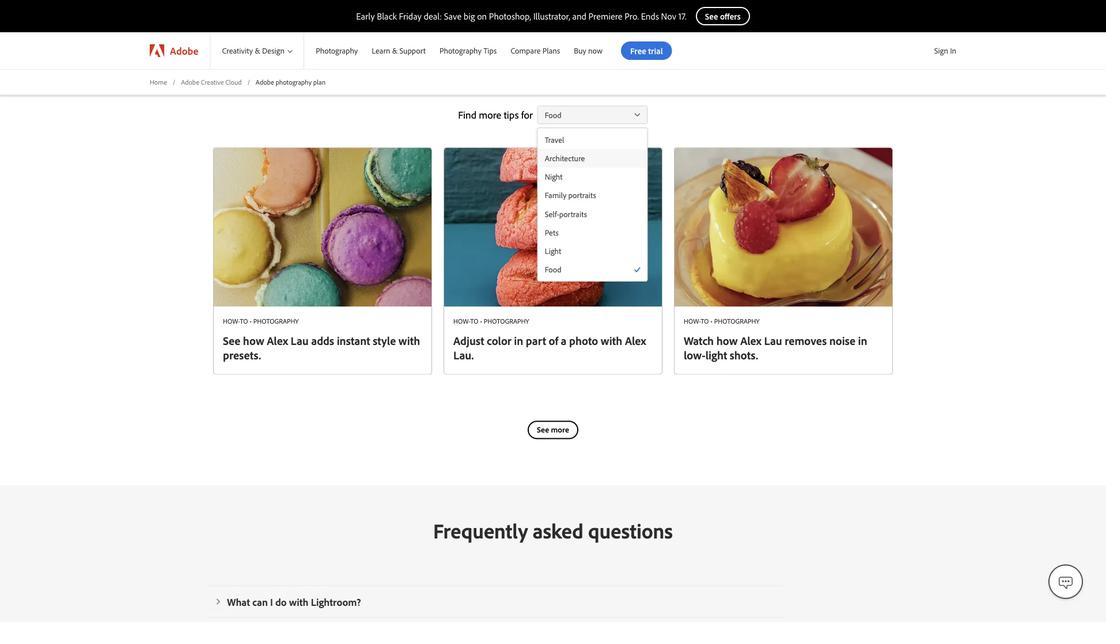 Task type: describe. For each thing, give the bounding box(es) containing it.
adobe photography plan
[[256, 78, 326, 86]]

how- for adjust color in part of a photo with alex lau.
[[453, 317, 470, 326]]

to for adjust
[[470, 317, 479, 326]]

in inside adjust color in part of a photo with alex lau.
[[514, 333, 523, 348]]

tips
[[484, 46, 497, 56]]

and
[[572, 10, 587, 22]]

photography for photography tips
[[440, 46, 482, 56]]

adobe link
[[138, 32, 210, 69]]

how-to • photography for see
[[223, 317, 299, 326]]

17.
[[679, 10, 687, 22]]

adobe creative cloud
[[181, 78, 242, 86]]

sign in button
[[932, 41, 959, 61]]

alex for see
[[267, 333, 288, 348]]

i
[[270, 595, 273, 608]]

illustrator,
[[533, 10, 570, 22]]

a
[[561, 333, 567, 348]]

plans
[[543, 46, 560, 56]]

what can i do with lightroom? region
[[207, 586, 784, 622]]

premiere
[[589, 10, 623, 22]]

& for learn
[[392, 46, 398, 56]]

creativity
[[222, 46, 253, 56]]

style
[[373, 333, 396, 348]]

on
[[477, 10, 487, 22]]

& for creativity
[[255, 46, 260, 56]]

self-portraits
[[545, 209, 587, 219]]

big
[[464, 10, 475, 22]]

asked
[[533, 518, 584, 544]]

see for see more
[[537, 424, 549, 434]]

how- for see how alex lau adds instant style with presets.
[[223, 317, 240, 326]]

home
[[150, 78, 167, 86]]

photography for adjust
[[484, 317, 529, 326]]

what can i do with lightroom? button
[[207, 586, 784, 617]]

presets.
[[223, 348, 261, 362]]

photography link
[[304, 32, 365, 69]]

creative
[[201, 78, 224, 86]]

adobe for adobe
[[170, 44, 198, 57]]

a link to additional content element for adds
[[214, 148, 432, 307]]

sign in
[[934, 46, 957, 56]]

deal:
[[424, 10, 442, 22]]

compare
[[511, 46, 541, 56]]

photography tips
[[440, 46, 497, 56]]

pro.
[[625, 10, 639, 22]]

food list box
[[538, 131, 647, 279]]

photography for adobe
[[276, 78, 312, 86]]

friday
[[399, 10, 422, 22]]

self-
[[545, 209, 559, 219]]

buy now link
[[567, 32, 610, 69]]

watch how alex lau removes noise in low-light shots.
[[684, 333, 867, 362]]

a link to additional content element for of
[[444, 148, 662, 307]]

to for watch
[[701, 317, 709, 326]]

do
[[275, 595, 287, 608]]

color
[[487, 333, 512, 348]]

instant
[[337, 333, 370, 348]]

shots.
[[730, 348, 758, 362]]

support
[[400, 46, 426, 56]]

sign
[[934, 46, 948, 56]]

how for presets.
[[243, 333, 264, 348]]

how- for watch how alex lau removes noise in low-light shots.
[[684, 317, 701, 326]]

lau for removes
[[764, 333, 782, 348]]

to for see
[[240, 317, 248, 326]]

adjust color in part of a photo with alex lau.
[[453, 333, 646, 362]]

how-to • photography for watch
[[684, 317, 760, 326]]

adobe for adobe creative cloud
[[181, 78, 199, 86]]

learn
[[372, 46, 390, 56]]

learn & support link
[[365, 32, 433, 69]]

how-to • photography for adjust
[[453, 317, 529, 326]]

find more tips for
[[458, 108, 533, 121]]

architecture
[[545, 153, 585, 163]]

family
[[545, 190, 567, 200]]

with for style
[[399, 333, 420, 348]]

photoshop,
[[489, 10, 531, 22]]

• for see
[[250, 317, 252, 326]]

food inside food list box
[[545, 264, 562, 275]]

travel
[[545, 135, 564, 145]]

in
[[950, 46, 957, 56]]

cloud
[[225, 78, 242, 86]]

photography for explore
[[496, 57, 608, 83]]

adobe creative cloud link
[[181, 77, 242, 87]]

creativity & design
[[222, 46, 285, 56]]

photography for watch
[[714, 317, 760, 326]]

pets
[[545, 227, 559, 237]]

buy now
[[574, 46, 603, 56]]

black
[[377, 10, 397, 22]]



Task type: locate. For each thing, give the bounding box(es) containing it.
to up watch
[[701, 317, 709, 326]]

1 horizontal spatial a link to additional content element
[[444, 148, 662, 307]]

lightroom?
[[311, 595, 361, 608]]

& inside popup button
[[255, 46, 260, 56]]

photography
[[496, 57, 608, 83], [276, 78, 312, 86]]

1 alex from the left
[[267, 333, 288, 348]]

with inside adjust color in part of a photo with alex lau.
[[601, 333, 622, 348]]

0 horizontal spatial photography
[[276, 78, 312, 86]]

can
[[252, 595, 268, 608]]

0 horizontal spatial in
[[514, 333, 523, 348]]

1 horizontal spatial how
[[717, 333, 738, 348]]

portraits for family portraits
[[568, 190, 596, 200]]

alex inside "see how alex lau adds instant style with presets."
[[267, 333, 288, 348]]

alex for watch
[[741, 333, 762, 348]]

0 horizontal spatial •
[[250, 317, 252, 326]]

0 horizontal spatial a link to additional content element
[[214, 148, 432, 307]]

questions
[[588, 518, 673, 544]]

low-
[[684, 348, 706, 362]]

adobe up adobe creative cloud
[[170, 44, 198, 57]]

alex inside adjust color in part of a photo with alex lau.
[[625, 333, 646, 348]]

in right noise
[[858, 333, 867, 348]]

3 alex from the left
[[741, 333, 762, 348]]

portraits up self-portraits
[[568, 190, 596, 200]]

1 horizontal spatial in
[[858, 333, 867, 348]]

what can i do with lightroom?
[[227, 595, 361, 608]]

how-to • photography up watch
[[684, 317, 760, 326]]

alex right presets.
[[267, 333, 288, 348]]

photography inside "link"
[[440, 46, 482, 56]]

3 how-to • photography from the left
[[684, 317, 760, 326]]

compare plans link
[[504, 32, 567, 69]]

1 horizontal spatial photography
[[484, 317, 529, 326]]

a link to additional content element for removes
[[675, 148, 893, 307]]

2 horizontal spatial photography
[[714, 317, 760, 326]]

a link to additional content element
[[214, 148, 432, 307], [444, 148, 662, 307], [675, 148, 893, 307]]

food up travel
[[545, 110, 562, 120]]

photography down plans
[[496, 57, 608, 83]]

0 vertical spatial more
[[479, 108, 501, 121]]

to up adjust
[[470, 317, 479, 326]]

of
[[549, 333, 558, 348]]

lau inside "see how alex lau adds instant style with presets."
[[291, 333, 309, 348]]

1 & from the left
[[255, 46, 260, 56]]

food down light on the top of the page
[[545, 264, 562, 275]]

1 photography from the left
[[253, 317, 299, 326]]

2 horizontal spatial how-
[[684, 317, 701, 326]]

alex
[[267, 333, 288, 348], [625, 333, 646, 348], [741, 333, 762, 348]]

0 horizontal spatial see
[[223, 333, 240, 348]]

nov
[[661, 10, 677, 22]]

themes.
[[613, 57, 683, 83]]

1 horizontal spatial to
[[470, 317, 479, 326]]

frequently
[[433, 518, 528, 544]]

how- up adjust
[[453, 317, 470, 326]]

how
[[243, 333, 264, 348], [717, 333, 738, 348]]

how-to • photography up presets.
[[223, 317, 299, 326]]

1 horizontal spatial with
[[399, 333, 420, 348]]

1 horizontal spatial alex
[[625, 333, 646, 348]]

how inside watch how alex lau removes noise in low-light shots.
[[717, 333, 738, 348]]

what
[[227, 595, 250, 608]]

explore
[[424, 57, 491, 83]]

plan
[[313, 78, 326, 86]]

1 vertical spatial portraits
[[559, 209, 587, 219]]

0 horizontal spatial alex
[[267, 333, 288, 348]]

& left design on the top left of the page
[[255, 46, 260, 56]]

adobe
[[170, 44, 198, 57], [181, 78, 199, 86], [256, 78, 274, 86]]

0 horizontal spatial lau
[[291, 333, 309, 348]]

2 horizontal spatial how-to • photography
[[684, 317, 760, 326]]

2 horizontal spatial •
[[711, 317, 713, 326]]

early black friday deal: save big on photoshop, illustrator, and premiere pro. ends nov 17.
[[356, 10, 687, 22]]

1 how-to • photography from the left
[[223, 317, 299, 326]]

photography tips link
[[433, 32, 504, 69]]

with
[[399, 333, 420, 348], [601, 333, 622, 348], [289, 595, 309, 608]]

2 horizontal spatial alex
[[741, 333, 762, 348]]

2 lau from the left
[[764, 333, 782, 348]]

photography
[[316, 46, 358, 56], [440, 46, 482, 56]]

0 horizontal spatial how-to • photography
[[223, 317, 299, 326]]

photography up the shots.
[[714, 317, 760, 326]]

more for see
[[551, 424, 569, 434]]

adobe left the creative
[[181, 78, 199, 86]]

food button
[[537, 106, 648, 124]]

1 horizontal spatial more
[[551, 424, 569, 434]]

0 vertical spatial see
[[223, 333, 240, 348]]

how-
[[223, 317, 240, 326], [453, 317, 470, 326], [684, 317, 701, 326]]

learn & support
[[372, 46, 426, 56]]

find
[[458, 108, 477, 121]]

portraits down family portraits
[[559, 209, 587, 219]]

1 • from the left
[[250, 317, 252, 326]]

0 horizontal spatial more
[[479, 108, 501, 121]]

adobe for adobe photography plan
[[256, 78, 274, 86]]

3 photography from the left
[[714, 317, 760, 326]]

buy
[[574, 46, 586, 56]]

2 food from the top
[[545, 264, 562, 275]]

design
[[262, 46, 285, 56]]

food inside food dropdown button
[[545, 110, 562, 120]]

lau.
[[453, 348, 474, 362]]

lau for adds
[[291, 333, 309, 348]]

portraits for self-portraits
[[559, 209, 587, 219]]

with right photo
[[601, 333, 622, 348]]

food
[[545, 110, 562, 120], [545, 264, 562, 275]]

adjust
[[453, 333, 484, 348]]

with inside "see how alex lau adds instant style with presets."
[[399, 333, 420, 348]]

1 to from the left
[[240, 317, 248, 326]]

photography for photography
[[316, 46, 358, 56]]

1 vertical spatial more
[[551, 424, 569, 434]]

light
[[706, 348, 727, 362]]

how-to • photography up color on the left of page
[[453, 317, 529, 326]]

photo
[[569, 333, 598, 348]]

lau inside watch how alex lau removes noise in low-light shots.
[[764, 333, 782, 348]]

• for adjust
[[480, 317, 482, 326]]

1 vertical spatial food
[[545, 264, 562, 275]]

1 how from the left
[[243, 333, 264, 348]]

2 how from the left
[[717, 333, 738, 348]]

with right do
[[289, 595, 309, 608]]

compare plans
[[511, 46, 560, 56]]

explore photography themes.
[[424, 57, 683, 83]]

• for watch
[[711, 317, 713, 326]]

light
[[545, 246, 561, 256]]

home link
[[150, 77, 167, 87]]

1 food from the top
[[545, 110, 562, 120]]

how for light
[[717, 333, 738, 348]]

2 • from the left
[[480, 317, 482, 326]]

to
[[240, 317, 248, 326], [470, 317, 479, 326], [701, 317, 709, 326]]

2 horizontal spatial a link to additional content element
[[675, 148, 893, 307]]

0 horizontal spatial &
[[255, 46, 260, 56]]

see more link
[[528, 421, 578, 439]]

family portraits
[[545, 190, 596, 200]]

alex right photo
[[625, 333, 646, 348]]

watch
[[684, 333, 714, 348]]

more for find
[[479, 108, 501, 121]]

3 a link to additional content element from the left
[[675, 148, 893, 307]]

2 photography from the left
[[484, 317, 529, 326]]

0 vertical spatial portraits
[[568, 190, 596, 200]]

0 vertical spatial food
[[545, 110, 562, 120]]

1 horizontal spatial how-
[[453, 317, 470, 326]]

how- up presets.
[[223, 317, 240, 326]]

noise
[[830, 333, 856, 348]]

how inside "see how alex lau adds instant style with presets."
[[243, 333, 264, 348]]

0 horizontal spatial with
[[289, 595, 309, 608]]

2 a link to additional content element from the left
[[444, 148, 662, 307]]

frequently asked questions
[[433, 518, 673, 544]]

2 in from the left
[[858, 333, 867, 348]]

lau left adds
[[291, 333, 309, 348]]

2 horizontal spatial to
[[701, 317, 709, 326]]

ends
[[641, 10, 659, 22]]

with for photo
[[601, 333, 622, 348]]

photography
[[253, 317, 299, 326], [484, 317, 529, 326], [714, 317, 760, 326]]

photography left plan
[[276, 78, 312, 86]]

portraits
[[568, 190, 596, 200], [559, 209, 587, 219]]

see more
[[537, 424, 569, 434]]

lau right the shots.
[[764, 333, 782, 348]]

see inside "see how alex lau adds instant style with presets."
[[223, 333, 240, 348]]

2 photography from the left
[[440, 46, 482, 56]]

1 lau from the left
[[291, 333, 309, 348]]

1 horizontal spatial see
[[537, 424, 549, 434]]

3 to from the left
[[701, 317, 709, 326]]

0 horizontal spatial photography
[[253, 317, 299, 326]]

1 horizontal spatial photography
[[440, 46, 482, 56]]

tips
[[504, 108, 519, 121]]

see for see how alex lau adds instant style with presets.
[[223, 333, 240, 348]]

1 in from the left
[[514, 333, 523, 348]]

1 photography from the left
[[316, 46, 358, 56]]

with inside dropdown button
[[289, 595, 309, 608]]

alex inside watch how alex lau removes noise in low-light shots.
[[741, 333, 762, 348]]

1 horizontal spatial lau
[[764, 333, 782, 348]]

early
[[356, 10, 375, 22]]

see how alex lau adds instant style with presets.
[[223, 333, 420, 362]]

1 how- from the left
[[223, 317, 240, 326]]

for
[[521, 108, 533, 121]]

photography up presets.
[[253, 317, 299, 326]]

photography for see
[[253, 317, 299, 326]]

adds
[[311, 333, 334, 348]]

photography up the explore
[[440, 46, 482, 56]]

3 • from the left
[[711, 317, 713, 326]]

2 to from the left
[[470, 317, 479, 326]]

2 how- from the left
[[453, 317, 470, 326]]

1 horizontal spatial photography
[[496, 57, 608, 83]]

2 horizontal spatial with
[[601, 333, 622, 348]]

2 alex from the left
[[625, 333, 646, 348]]

to up presets.
[[240, 317, 248, 326]]

0 horizontal spatial how-
[[223, 317, 240, 326]]

night
[[545, 172, 563, 182]]

save
[[444, 10, 462, 22]]

removes
[[785, 333, 827, 348]]

1 a link to additional content element from the left
[[214, 148, 432, 307]]

1 horizontal spatial •
[[480, 317, 482, 326]]

alex right light
[[741, 333, 762, 348]]

adobe right 'cloud'
[[256, 78, 274, 86]]

0 horizontal spatial how
[[243, 333, 264, 348]]

• up watch
[[711, 317, 713, 326]]

creativity & design button
[[211, 32, 304, 69]]

& right learn
[[392, 46, 398, 56]]

how- up watch
[[684, 317, 701, 326]]

0 horizontal spatial photography
[[316, 46, 358, 56]]

see
[[223, 333, 240, 348], [537, 424, 549, 434]]

with right style
[[399, 333, 420, 348]]

3 how- from the left
[[684, 317, 701, 326]]

part
[[526, 333, 546, 348]]

1 vertical spatial see
[[537, 424, 549, 434]]

• up adjust
[[480, 317, 482, 326]]

photography up color on the left of page
[[484, 317, 529, 326]]

0 horizontal spatial to
[[240, 317, 248, 326]]

now
[[588, 46, 603, 56]]

• up presets.
[[250, 317, 252, 326]]

1 horizontal spatial how-to • photography
[[453, 317, 529, 326]]

in
[[514, 333, 523, 348], [858, 333, 867, 348]]

in left part
[[514, 333, 523, 348]]

in inside watch how alex lau removes noise in low-light shots.
[[858, 333, 867, 348]]

2 & from the left
[[392, 46, 398, 56]]

1 horizontal spatial &
[[392, 46, 398, 56]]

photography up plan
[[316, 46, 358, 56]]

2 how-to • photography from the left
[[453, 317, 529, 326]]



Task type: vqa. For each thing, say whether or not it's contained in the screenshot.
1st "Alex" from the right
yes



